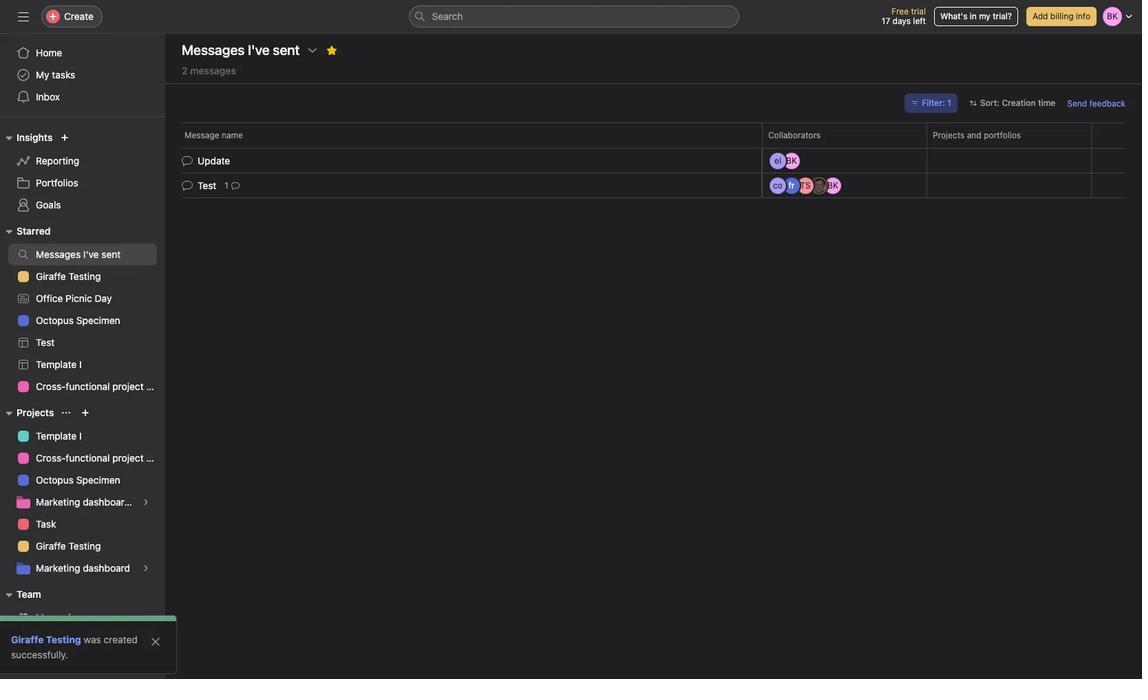 Task type: locate. For each thing, give the bounding box(es) containing it.
project down test link
[[112, 381, 144, 393]]

messages i've sent
[[182, 42, 300, 58]]

starred button
[[0, 223, 51, 240]]

2 messages
[[182, 65, 236, 76]]

template for 1st the template i link from the bottom
[[36, 430, 77, 442]]

1 vertical spatial octopus specimen
[[36, 475, 120, 486]]

testing down my workspace
[[46, 634, 81, 646]]

template i down the 'show options, current sort, top' image
[[36, 430, 82, 442]]

functional up marketing dashboards at left bottom
[[66, 453, 110, 464]]

collaborators
[[769, 130, 821, 141]]

giraffe testing link up successfully.
[[11, 634, 81, 646]]

cell for test
[[927, 173, 1092, 198]]

see details, marketing dashboard image
[[142, 565, 150, 573]]

0 vertical spatial i
[[79, 359, 82, 371]]

octopus down office
[[36, 315, 74, 326]]

0 vertical spatial octopus specimen link
[[8, 310, 157, 332]]

0 vertical spatial specimen
[[76, 315, 120, 326]]

my tasks
[[36, 69, 75, 81]]

send
[[1068, 98, 1088, 108]]

1 my from the top
[[36, 69, 49, 81]]

octopus inside starred element
[[36, 315, 74, 326]]

giraffe testing link inside starred element
[[8, 266, 157, 288]]

sort: creation time
[[981, 98, 1056, 108]]

0 vertical spatial test
[[198, 180, 216, 191]]

plan for 1st cross-functional project plan link from the bottom
[[146, 453, 165, 464]]

plan inside projects element
[[146, 453, 165, 464]]

0 vertical spatial cross-
[[36, 381, 66, 393]]

marketing for marketing dashboards
[[36, 497, 80, 508]]

0 horizontal spatial projects
[[17, 407, 54, 419]]

i
[[79, 359, 82, 371], [79, 430, 82, 442]]

0 horizontal spatial test
[[36, 337, 55, 349]]

cross-functional project plan inside projects element
[[36, 453, 165, 464]]

home link
[[8, 42, 157, 64]]

octopus specimen link up marketing dashboards at left bottom
[[8, 470, 157, 492]]

octopus specimen link
[[8, 310, 157, 332], [8, 470, 157, 492]]

2 messages button
[[182, 65, 236, 83]]

feedback
[[1090, 98, 1126, 108]]

2 i from the top
[[79, 430, 82, 442]]

0 vertical spatial template i
[[36, 359, 82, 371]]

info
[[1076, 11, 1091, 21]]

2 plan from the top
[[146, 453, 165, 464]]

i for 1st the template i link from the bottom
[[79, 430, 82, 442]]

project for 1st cross-functional project plan link from the bottom
[[112, 453, 144, 464]]

1 cross- from the top
[[36, 381, 66, 393]]

0 vertical spatial giraffe
[[36, 271, 66, 282]]

send feedback link
[[1068, 97, 1126, 110]]

row
[[165, 123, 1143, 148], [182, 147, 1126, 149]]

created
[[104, 634, 138, 646]]

1 vertical spatial cross-
[[36, 453, 66, 464]]

0 vertical spatial marketing
[[36, 497, 80, 508]]

dashboard
[[83, 563, 130, 574]]

task link
[[8, 514, 157, 536]]

1 vertical spatial giraffe
[[36, 541, 66, 552]]

0 horizontal spatial 1
[[225, 180, 229, 190]]

giraffe testing up successfully.
[[11, 634, 81, 646]]

functional
[[66, 381, 110, 393], [66, 453, 110, 464]]

my left tasks
[[36, 69, 49, 81]]

1 plan from the top
[[146, 381, 165, 393]]

1 horizontal spatial projects
[[933, 130, 965, 141]]

octopus for octopus specimen 'link' within the projects element
[[36, 475, 74, 486]]

2 octopus from the top
[[36, 475, 74, 486]]

filter: 1 button
[[905, 94, 958, 113]]

0 vertical spatial cross-functional project plan link
[[8, 376, 165, 398]]

project
[[112, 381, 144, 393], [112, 453, 144, 464]]

1 octopus from the top
[[36, 315, 74, 326]]

projects
[[933, 130, 965, 141], [17, 407, 54, 419]]

1 project from the top
[[112, 381, 144, 393]]

marketing
[[36, 497, 80, 508], [36, 563, 80, 574]]

i inside starred element
[[79, 359, 82, 371]]

octopus specimen up 'marketing dashboards' link
[[36, 475, 120, 486]]

what's in my trial?
[[941, 11, 1012, 21]]

1 specimen from the top
[[76, 315, 120, 326]]

cell inside update row
[[927, 148, 1092, 174]]

cell down the projects and portfolios "column header"
[[927, 173, 1092, 198]]

cross- down the 'show options, current sort, top' image
[[36, 453, 66, 464]]

cell
[[927, 148, 1092, 174], [927, 173, 1092, 198]]

marketing dashboard
[[36, 563, 130, 574]]

template inside projects element
[[36, 430, 77, 442]]

cross- for 1st cross-functional project plan link from the bottom
[[36, 453, 66, 464]]

testing down messages i've sent link
[[69, 271, 101, 282]]

1 template i from the top
[[36, 359, 82, 371]]

giraffe
[[36, 271, 66, 282], [36, 541, 66, 552], [11, 634, 44, 646]]

octopus specimen
[[36, 315, 120, 326], [36, 475, 120, 486]]

cell down portfolios
[[927, 148, 1092, 174]]

template for 1st the template i link from the top
[[36, 359, 77, 371]]

template i link down "new project or portfolio" icon
[[8, 426, 157, 448]]

0 vertical spatial octopus specimen
[[36, 315, 120, 326]]

1 vertical spatial specimen
[[76, 475, 120, 486]]

1 vertical spatial my
[[36, 612, 49, 624]]

octopus specimen link inside starred element
[[8, 310, 157, 332]]

octopus specimen link inside projects element
[[8, 470, 157, 492]]

testing inside starred element
[[69, 271, 101, 282]]

2 octopus specimen link from the top
[[8, 470, 157, 492]]

0 vertical spatial 1
[[948, 98, 952, 108]]

template i link
[[8, 354, 157, 376], [8, 426, 157, 448]]

octopus specimen down "picnic"
[[36, 315, 120, 326]]

cross- inside projects element
[[36, 453, 66, 464]]

1 vertical spatial cross-functional project plan
[[36, 453, 165, 464]]

octopus
[[36, 315, 74, 326], [36, 475, 74, 486]]

giraffe testing inside projects element
[[36, 541, 101, 552]]

giraffe up office
[[36, 271, 66, 282]]

marketing up task
[[36, 497, 80, 508]]

marketing for marketing dashboard
[[36, 563, 80, 574]]

giraffe testing link up marketing dashboard
[[8, 536, 157, 558]]

test left the 1 button
[[198, 180, 216, 191]]

cross-functional project plan up dashboards
[[36, 453, 165, 464]]

successfully.
[[11, 649, 68, 661]]

1 vertical spatial octopus
[[36, 475, 74, 486]]

projects left and
[[933, 130, 965, 141]]

0 vertical spatial template i link
[[8, 354, 157, 376]]

left
[[914, 16, 926, 26]]

see details, my workspace image
[[142, 614, 150, 623]]

1 marketing from the top
[[36, 497, 80, 508]]

messages up messages
[[182, 42, 245, 58]]

plan
[[146, 381, 165, 393], [146, 453, 165, 464]]

projects for projects and portfolios
[[933, 130, 965, 141]]

2 functional from the top
[[66, 453, 110, 464]]

0 vertical spatial giraffe testing link
[[8, 266, 157, 288]]

1 horizontal spatial test
[[198, 180, 216, 191]]

trial?
[[993, 11, 1012, 21]]

specimen inside starred element
[[76, 315, 120, 326]]

functional inside starred element
[[66, 381, 110, 393]]

teams element
[[0, 583, 165, 632]]

days
[[893, 16, 911, 26]]

1 vertical spatial octopus specimen link
[[8, 470, 157, 492]]

1 down update
[[225, 180, 229, 190]]

specimen inside projects element
[[76, 475, 120, 486]]

cross-functional project plan up "new project or portfolio" icon
[[36, 381, 165, 393]]

projects left the 'show options, current sort, top' image
[[17, 407, 54, 419]]

0 vertical spatial my
[[36, 69, 49, 81]]

free
[[892, 6, 909, 17]]

project inside projects element
[[112, 453, 144, 464]]

2 project from the top
[[112, 453, 144, 464]]

insights
[[17, 132, 53, 143]]

team button
[[0, 587, 41, 603]]

1 vertical spatial testing
[[69, 541, 101, 552]]

my inside global element
[[36, 69, 49, 81]]

0 vertical spatial template
[[36, 359, 77, 371]]

template down test link
[[36, 359, 77, 371]]

cross- up the 'show options, current sort, top' image
[[36, 381, 66, 393]]

i down test link
[[79, 359, 82, 371]]

close image
[[150, 637, 161, 648]]

workspace
[[52, 612, 100, 624]]

1 vertical spatial template i
[[36, 430, 82, 442]]

2 cross-functional project plan from the top
[[36, 453, 165, 464]]

0 vertical spatial messages
[[182, 42, 245, 58]]

1 template from the top
[[36, 359, 77, 371]]

projects inside "column header"
[[933, 130, 965, 141]]

2 cross- from the top
[[36, 453, 66, 464]]

2 marketing from the top
[[36, 563, 80, 574]]

testing
[[69, 271, 101, 282], [69, 541, 101, 552], [46, 634, 81, 646]]

specimen up dashboards
[[76, 475, 120, 486]]

1 vertical spatial giraffe testing
[[36, 541, 101, 552]]

1 right filter:
[[948, 98, 952, 108]]

my down team
[[36, 612, 49, 624]]

0 vertical spatial functional
[[66, 381, 110, 393]]

0 vertical spatial projects
[[933, 130, 965, 141]]

giraffe testing down task link
[[36, 541, 101, 552]]

1 octopus specimen from the top
[[36, 315, 120, 326]]

in
[[970, 11, 977, 21]]

2 cross-functional project plan link from the top
[[8, 448, 165, 470]]

1 vertical spatial template i link
[[8, 426, 157, 448]]

messages i've sent link
[[8, 244, 157, 266]]

testing down task link
[[69, 541, 101, 552]]

giraffe testing link up "picnic"
[[8, 266, 157, 288]]

template i inside projects element
[[36, 430, 82, 442]]

1 cross-functional project plan link from the top
[[8, 376, 165, 398]]

0 vertical spatial project
[[112, 381, 144, 393]]

conversation name for test cell
[[165, 173, 762, 198]]

2 specimen from the top
[[76, 475, 120, 486]]

projects element
[[0, 401, 165, 583]]

2 cell from the top
[[927, 173, 1092, 198]]

tree grid
[[165, 147, 1143, 199]]

new project or portfolio image
[[82, 409, 90, 417]]

billing
[[1051, 11, 1074, 21]]

project up see details, marketing dashboards 'icon'
[[112, 453, 144, 464]]

update
[[198, 155, 230, 167]]

my inside teams element
[[36, 612, 49, 624]]

2 vertical spatial giraffe testing link
[[11, 634, 81, 646]]

1 vertical spatial marketing
[[36, 563, 80, 574]]

2 my from the top
[[36, 612, 49, 624]]

template i link up "new project or portfolio" icon
[[8, 354, 157, 376]]

0 vertical spatial testing
[[69, 271, 101, 282]]

1 horizontal spatial messages
[[182, 42, 245, 58]]

cross-functional project plan link up "new project or portfolio" icon
[[8, 376, 165, 398]]

1 cell from the top
[[927, 148, 1092, 174]]

1 vertical spatial giraffe testing link
[[8, 536, 157, 558]]

1 vertical spatial projects
[[17, 407, 54, 419]]

giraffe up successfully.
[[11, 634, 44, 646]]

search list box
[[409, 6, 739, 28]]

2 octopus specimen from the top
[[36, 475, 120, 486]]

giraffe testing up office picnic day
[[36, 271, 101, 282]]

2 template i from the top
[[36, 430, 82, 442]]

giraffe down task
[[36, 541, 66, 552]]

0 vertical spatial giraffe testing
[[36, 271, 101, 282]]

my for my tasks
[[36, 69, 49, 81]]

1 vertical spatial cross-functional project plan link
[[8, 448, 165, 470]]

cross-functional project plan link up marketing dashboards at left bottom
[[8, 448, 165, 470]]

sort:
[[981, 98, 1000, 108]]

marketing up team
[[36, 563, 80, 574]]

template
[[36, 359, 77, 371], [36, 430, 77, 442]]

giraffe testing
[[36, 271, 101, 282], [36, 541, 101, 552], [11, 634, 81, 646]]

test down office
[[36, 337, 55, 349]]

template i
[[36, 359, 82, 371], [36, 430, 82, 442]]

2 vertical spatial testing
[[46, 634, 81, 646]]

1 cross-functional project plan from the top
[[36, 381, 165, 393]]

functional inside projects element
[[66, 453, 110, 464]]

0 vertical spatial cross-functional project plan
[[36, 381, 165, 393]]

1 vertical spatial test
[[36, 337, 55, 349]]

1 i from the top
[[79, 359, 82, 371]]

template down the 'show options, current sort, top' image
[[36, 430, 77, 442]]

and
[[967, 130, 982, 141]]

specimen down day
[[76, 315, 120, 326]]

giraffe testing link
[[8, 266, 157, 288], [8, 536, 157, 558], [11, 634, 81, 646]]

template i down test link
[[36, 359, 82, 371]]

0 vertical spatial plan
[[146, 381, 165, 393]]

0 vertical spatial octopus
[[36, 315, 74, 326]]

0 horizontal spatial messages
[[36, 249, 81, 260]]

octopus inside projects element
[[36, 475, 74, 486]]

1 vertical spatial i
[[79, 430, 82, 442]]

projects for projects
[[17, 407, 54, 419]]

i down "new project or portfolio" icon
[[79, 430, 82, 442]]

cross-functional project plan
[[36, 381, 165, 393], [36, 453, 165, 464]]

1 vertical spatial messages
[[36, 249, 81, 260]]

template i inside starred element
[[36, 359, 82, 371]]

1 vertical spatial functional
[[66, 453, 110, 464]]

1 vertical spatial project
[[112, 453, 144, 464]]

functional up "new project or portfolio" icon
[[66, 381, 110, 393]]

1 vertical spatial plan
[[146, 453, 165, 464]]

octopus specimen inside projects element
[[36, 475, 120, 486]]

messages i've sent
[[36, 249, 121, 260]]

1 functional from the top
[[66, 381, 110, 393]]

send feedback
[[1068, 98, 1126, 108]]

octopus up 'marketing dashboards' link
[[36, 475, 74, 486]]

2 template from the top
[[36, 430, 77, 442]]

my
[[36, 69, 49, 81], [36, 612, 49, 624]]

1 octopus specimen link from the top
[[8, 310, 157, 332]]

octopus specimen inside starred element
[[36, 315, 120, 326]]

i for 1st the template i link from the top
[[79, 359, 82, 371]]

octopus specimen link down "picnic"
[[8, 310, 157, 332]]

add
[[1033, 11, 1049, 21]]

projects inside dropdown button
[[17, 407, 54, 419]]

portfolios
[[36, 177, 78, 189]]

i inside projects element
[[79, 430, 82, 442]]

2
[[182, 65, 188, 76]]

row containing message name
[[165, 123, 1143, 148]]

specimen
[[76, 315, 120, 326], [76, 475, 120, 486]]

1 vertical spatial template
[[36, 430, 77, 442]]

messages inside messages i've sent link
[[36, 249, 81, 260]]

was created successfully.
[[11, 634, 138, 661]]

plan inside starred element
[[146, 381, 165, 393]]

1 vertical spatial 1
[[225, 180, 229, 190]]

i've
[[83, 249, 99, 260]]

specimen for octopus specimen 'link' inside the starred element
[[76, 315, 120, 326]]

messages left i've
[[36, 249, 81, 260]]

template inside starred element
[[36, 359, 77, 371]]

global element
[[0, 34, 165, 116]]

project inside starred element
[[112, 381, 144, 393]]

cross- inside starred element
[[36, 381, 66, 393]]

update row
[[165, 147, 1143, 175]]

test inside cell
[[198, 180, 216, 191]]

picnic
[[65, 293, 92, 304]]



Task type: describe. For each thing, give the bounding box(es) containing it.
home
[[36, 47, 62, 59]]

message name column header
[[182, 123, 767, 148]]

test row
[[165, 172, 1143, 199]]

day
[[95, 293, 112, 304]]

my workspace link
[[8, 607, 157, 630]]

inbox
[[36, 91, 60, 103]]

sent
[[101, 249, 121, 260]]

collaborators column header
[[762, 123, 931, 148]]

invite
[[39, 656, 63, 667]]

1 template i link from the top
[[8, 354, 157, 376]]

name
[[222, 130, 243, 141]]

add billing info button
[[1027, 7, 1097, 26]]

giraffe inside projects element
[[36, 541, 66, 552]]

marketing dashboard link
[[8, 558, 157, 580]]

1 button
[[222, 179, 242, 193]]

17
[[882, 16, 891, 26]]

cross- for 1st cross-functional project plan link
[[36, 381, 66, 393]]

hide sidebar image
[[18, 11, 29, 22]]

giraffe testing inside starred element
[[36, 271, 101, 282]]

2 template i link from the top
[[8, 426, 157, 448]]

test link
[[8, 332, 157, 354]]

messages
[[190, 65, 236, 76]]

cell for update
[[927, 148, 1092, 174]]

message name
[[185, 130, 243, 141]]

2 vertical spatial giraffe
[[11, 634, 44, 646]]

my workspace
[[36, 612, 100, 624]]

cross-functional project plan inside starred element
[[36, 381, 165, 393]]

goals
[[36, 199, 61, 211]]

i've sent
[[248, 42, 300, 58]]

filter: 1
[[922, 98, 952, 108]]

my
[[979, 11, 991, 21]]

marketing dashboards
[[36, 497, 135, 508]]

tasks
[[52, 69, 75, 81]]

search
[[432, 10, 463, 22]]

create
[[64, 10, 94, 22]]

add billing info
[[1033, 11, 1091, 21]]

search button
[[409, 6, 739, 28]]

office picnic day link
[[8, 288, 157, 310]]

testing inside projects element
[[69, 541, 101, 552]]

dashboards
[[83, 497, 135, 508]]

reporting link
[[8, 150, 157, 172]]

portfolios
[[984, 130, 1021, 141]]

free trial 17 days left
[[882, 6, 926, 26]]

invite button
[[13, 649, 72, 674]]

actions image
[[307, 45, 318, 56]]

show options, current sort, top image
[[62, 409, 71, 417]]

office picnic day
[[36, 293, 112, 304]]

specimen for octopus specimen 'link' within the projects element
[[76, 475, 120, 486]]

2 vertical spatial giraffe testing
[[11, 634, 81, 646]]

plan for 1st cross-functional project plan link
[[146, 381, 165, 393]]

messages for messages i've sent
[[36, 249, 81, 260]]

sort: creation time button
[[963, 94, 1062, 113]]

portfolios link
[[8, 172, 157, 194]]

what's
[[941, 11, 968, 21]]

what's in my trial? button
[[935, 7, 1019, 26]]

my for my workspace
[[36, 612, 49, 624]]

time
[[1039, 98, 1056, 108]]

conversation name for update cell
[[165, 148, 762, 174]]

starred element
[[0, 219, 165, 401]]

creation
[[1002, 98, 1036, 108]]

reporting
[[36, 155, 79, 167]]

insights button
[[0, 129, 53, 146]]

new image
[[61, 134, 69, 142]]

projects and portfolios column header
[[927, 123, 1096, 148]]

message
[[185, 130, 219, 141]]

projects button
[[0, 405, 54, 422]]

giraffe inside starred element
[[36, 271, 66, 282]]

marketing dashboards link
[[8, 492, 157, 514]]

filter:
[[922, 98, 945, 108]]

remove from starred image
[[326, 45, 337, 56]]

office
[[36, 293, 63, 304]]

starred
[[17, 225, 51, 237]]

insights element
[[0, 125, 165, 219]]

projects and portfolios
[[933, 130, 1021, 141]]

1 horizontal spatial 1
[[948, 98, 952, 108]]

task
[[36, 519, 56, 530]]

team
[[17, 589, 41, 601]]

octopus for octopus specimen 'link' inside the starred element
[[36, 315, 74, 326]]

1 inside conversation name for test cell
[[225, 180, 229, 190]]

goals link
[[8, 194, 157, 216]]

was
[[84, 634, 101, 646]]

messages for messages i've sent
[[182, 42, 245, 58]]

create button
[[41, 6, 103, 28]]

my tasks link
[[8, 64, 157, 86]]

template i for 1st the template i link from the top
[[36, 359, 82, 371]]

see details, marketing dashboards image
[[142, 499, 150, 507]]

test inside starred element
[[36, 337, 55, 349]]

tree grid containing update
[[165, 147, 1143, 199]]

project for 1st cross-functional project plan link
[[112, 381, 144, 393]]

inbox link
[[8, 86, 157, 108]]

giraffe testing link inside projects element
[[8, 536, 157, 558]]

template i for 1st the template i link from the bottom
[[36, 430, 82, 442]]

trial
[[911, 6, 926, 17]]



Task type: vqa. For each thing, say whether or not it's contained in the screenshot.
Template in the Starred element
yes



